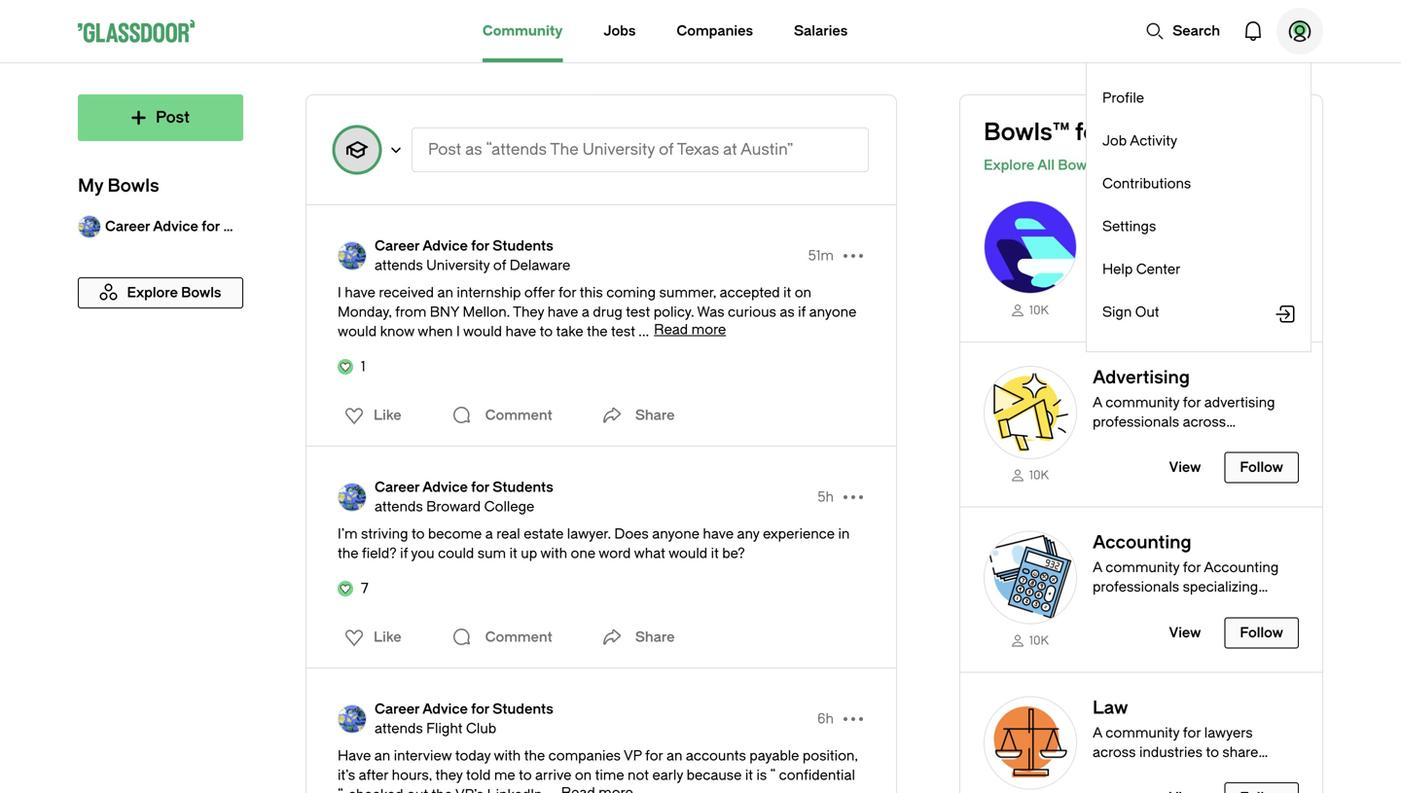 Task type: locate. For each thing, give the bounding box(es) containing it.
experiences
[[1093, 764, 1172, 780]]

0 vertical spatial ...
[[638, 324, 649, 340]]

for inside advertising a community for advertising professionals across companies
[[1183, 394, 1201, 410]]

0 vertical spatial across
[[1183, 249, 1226, 265]]

2 like button from the top
[[333, 622, 407, 653]]

an up bny
[[437, 285, 453, 301]]

0 vertical spatial as
[[465, 141, 482, 159]]

0 horizontal spatial you
[[411, 545, 435, 561]]

0 vertical spatial you
[[1111, 119, 1153, 146]]

if
[[798, 304, 806, 320], [400, 545, 408, 561]]

2 community from the top
[[1106, 394, 1180, 410]]

0 vertical spatial i
[[338, 285, 341, 301]]

university
[[582, 141, 655, 159], [426, 257, 490, 273]]

as right post
[[465, 141, 482, 159]]

3 a from the top
[[1093, 725, 1102, 741]]

2 attends from the top
[[375, 499, 423, 515]]

0 vertical spatial like
[[374, 407, 402, 423]]

0 vertical spatial companies
[[1093, 268, 1165, 284]]

it right accepted
[[783, 285, 791, 301]]

to inside the have an interview today with the companies vp for an accounts payable position, it's after hours, they told me to arrive on time not early because it is " confidential ", checked out the vp's linkedin ...
[[519, 767, 532, 783]]

advertising
[[1204, 394, 1275, 410]]

1 professionals from the top
[[1093, 249, 1179, 265]]

0 horizontal spatial ...
[[546, 787, 556, 793]]

1 horizontal spatial of
[[659, 141, 674, 159]]

bowls right my
[[108, 176, 159, 196]]

0 horizontal spatial would
[[338, 324, 377, 340]]

2 vertical spatial image for post author image
[[338, 705, 367, 734]]

1 comment from the top
[[485, 407, 553, 423]]

professionals inside advertising a community for advertising professionals across companies
[[1093, 414, 1179, 430]]

1 vertical spatial 10k link
[[984, 467, 1077, 483]]

2 horizontal spatial an
[[667, 748, 683, 764]]

advice inside career advice for students attends flight club
[[422, 701, 468, 717]]

1 community from the top
[[1106, 229, 1180, 245]]

0 vertical spatial attends
[[375, 257, 423, 273]]

professionals down advertising
[[1093, 414, 1179, 430]]

across down settings link
[[1183, 249, 1226, 265]]

anyone
[[809, 304, 857, 320], [652, 526, 700, 542]]

1 horizontal spatial as
[[780, 304, 795, 320]]

companies up sign out
[[1093, 268, 1165, 284]]

image for bowl image
[[984, 200, 1077, 294], [984, 366, 1077, 459], [984, 531, 1077, 624], [984, 696, 1077, 789]]

1 vertical spatial attends
[[375, 499, 423, 515]]

professionals inside consulting a community for consulting professionals across companies
[[1093, 249, 1179, 265]]

image for post author image
[[338, 241, 367, 271], [338, 483, 367, 512], [338, 705, 367, 734]]

1 vertical spatial like
[[374, 629, 402, 645]]

0 horizontal spatial a
[[485, 526, 493, 542]]

0 vertical spatial if
[[798, 304, 806, 320]]

0 horizontal spatial with
[[494, 748, 521, 764]]

with up me
[[494, 748, 521, 764]]

1 vertical spatial a
[[1093, 394, 1102, 410]]

2 vertical spatial 10k
[[1030, 634, 1049, 647]]

attends inside career advice for students attends university of delaware
[[375, 257, 423, 273]]

10k for consulting
[[1030, 303, 1049, 317]]

to left take
[[540, 324, 553, 340]]

1 vertical spatial comment
[[485, 629, 553, 645]]

10k for advertising
[[1030, 469, 1049, 482]]

i
[[338, 285, 341, 301], [456, 324, 460, 340]]

attends for career advice for students attends university of delaware
[[375, 257, 423, 273]]

companies up time
[[548, 748, 621, 764]]

10k link for advertising
[[984, 467, 1077, 483]]

comment button down sum
[[446, 618, 557, 657]]

when
[[418, 324, 453, 340]]

51m link
[[808, 246, 834, 266]]

advice for career advice for students attends flight club
[[422, 701, 468, 717]]

3 community from the top
[[1106, 725, 1180, 741]]

0 horizontal spatial anyone
[[652, 526, 700, 542]]

students
[[223, 218, 284, 235], [493, 238, 553, 254], [493, 479, 553, 495], [493, 701, 553, 717]]

for inside law a community for lawyers across industries to share experiences and compare notes
[[1183, 725, 1201, 741]]

2 10k from the top
[[1030, 469, 1049, 482]]

on
[[795, 285, 812, 301], [575, 767, 592, 783]]

1 vertical spatial companies
[[1093, 433, 1165, 449]]

attends inside career advice for students attends broward college
[[375, 499, 423, 515]]

2 a from the top
[[1093, 394, 1102, 410]]

1 vertical spatial community
[[1106, 394, 1180, 410]]

1 horizontal spatial if
[[798, 304, 806, 320]]

0 horizontal spatial university
[[426, 257, 490, 273]]

could
[[438, 545, 474, 561]]

professionals down "settings"
[[1093, 249, 1179, 265]]

career advice for students link up 'club'
[[375, 700, 553, 719]]

anyone inside 'i'm striving to become a real estate lawyer. does anyone have any experience in the field? if you could sum it up with one word what would it be?'
[[652, 526, 700, 542]]

across for consulting
[[1183, 249, 1226, 265]]

like down field?
[[374, 629, 402, 645]]

2 vertical spatial a
[[1093, 725, 1102, 741]]

the down i'm on the bottom left
[[338, 545, 359, 561]]

3 attends from the top
[[375, 721, 423, 737]]

community inside advertising a community for advertising professionals across companies
[[1106, 394, 1180, 410]]

a for advertising
[[1093, 394, 1102, 410]]

comment down up
[[485, 629, 553, 645]]

0 horizontal spatial bowls
[[108, 176, 159, 196]]

for inside consulting a community for consulting professionals across companies
[[1183, 229, 1201, 245]]

1 10k link from the top
[[984, 302, 1077, 318]]

as inside button
[[465, 141, 482, 159]]

... inside the have an interview today with the companies vp for an accounts payable position, it's after hours, they told me to arrive on time not early because it is " confidential ", checked out the vp's linkedin ...
[[546, 787, 556, 793]]

of up internship
[[493, 257, 506, 273]]

1 horizontal spatial i
[[456, 324, 460, 340]]

sign out
[[1102, 304, 1159, 320]]

career inside career advice for students attends university of delaware
[[375, 238, 420, 254]]

2 comment button from the top
[[446, 618, 557, 657]]

1 vertical spatial professionals
[[1093, 414, 1179, 430]]

1 vertical spatial if
[[400, 545, 408, 561]]

2 horizontal spatial would
[[669, 545, 708, 561]]

community inside consulting a community for consulting professionals across companies
[[1106, 229, 1180, 245]]

would inside 'i'm striving to become a real estate lawyer. does anyone have any experience in the field? if you could sum it up with one word what would it be?'
[[669, 545, 708, 561]]

students inside career advice for students attends university of delaware
[[493, 238, 553, 254]]

if right curious
[[798, 304, 806, 320]]

consulting up help center link
[[1204, 229, 1275, 245]]

0 horizontal spatial on
[[575, 767, 592, 783]]

in
[[838, 526, 850, 542]]

a inside consulting a community for consulting professionals across companies
[[1093, 229, 1102, 245]]

read more
[[654, 322, 726, 338]]

career down "my bowls"
[[105, 218, 150, 235]]

1 vertical spatial image for post author image
[[338, 483, 367, 512]]

community
[[1106, 229, 1180, 245], [1106, 394, 1180, 410], [1106, 725, 1180, 741]]

early
[[652, 767, 683, 783]]

post as "attends the university of texas at austin" button
[[412, 127, 869, 172]]

like button down 7
[[333, 622, 407, 653]]

career up striving
[[375, 479, 420, 495]]

advice for career advice for students
[[153, 218, 198, 235]]

companies inside consulting a community for consulting professionals across companies
[[1093, 268, 1165, 284]]

of
[[659, 141, 674, 159], [493, 257, 506, 273]]

1 horizontal spatial anyone
[[809, 304, 857, 320]]

you down profile
[[1111, 119, 1153, 146]]

comment button for of
[[446, 396, 557, 435]]

hours,
[[392, 767, 432, 783]]

2 vertical spatial across
[[1093, 744, 1136, 760]]

of inside button
[[659, 141, 674, 159]]

like button down '1'
[[333, 400, 407, 431]]

like button for 7
[[333, 622, 407, 653]]

across up experiences
[[1093, 744, 1136, 760]]

advice up broward
[[422, 479, 468, 495]]

a left "settings"
[[1093, 229, 1102, 245]]

bowls
[[1058, 157, 1098, 173], [108, 176, 159, 196]]

community up help center at the top right of page
[[1106, 229, 1180, 245]]

0 vertical spatial professionals
[[1093, 249, 1179, 265]]

comment button
[[446, 396, 557, 435], [446, 618, 557, 657]]

1 vertical spatial 10k
[[1030, 469, 1049, 482]]

attends for career advice for students attends flight club
[[375, 721, 423, 737]]

2 vertical spatial community
[[1106, 725, 1180, 741]]

you inside 'i'm striving to become a real estate lawyer. does anyone have any experience in the field? if you could sum it up with one word what would it be?'
[[411, 545, 435, 561]]

0 vertical spatial of
[[659, 141, 674, 159]]

a down law
[[1093, 725, 1102, 741]]

image for post author image up have
[[338, 705, 367, 734]]

0 vertical spatial with
[[540, 545, 567, 561]]

toogle identity image
[[334, 126, 380, 173]]

0 vertical spatial image for post author image
[[338, 241, 367, 271]]

career advice for students link
[[78, 207, 284, 246], [375, 236, 570, 256], [375, 478, 553, 497], [375, 700, 553, 719]]

1 vertical spatial comment button
[[446, 618, 557, 657]]

advice up the flight
[[422, 701, 468, 717]]

it left is on the right bottom of the page
[[745, 767, 753, 783]]

college
[[484, 499, 534, 515]]

4 image for bowl image from the top
[[984, 696, 1077, 789]]

career for career advice for students attends flight club
[[375, 701, 420, 717]]

1 horizontal spatial you
[[1111, 119, 1153, 146]]

you left the could
[[411, 545, 435, 561]]

advice down "my bowls"
[[153, 218, 198, 235]]

payable
[[750, 748, 799, 764]]

2 vertical spatial companies
[[548, 748, 621, 764]]

to down 'lawyers'
[[1206, 744, 1219, 760]]

on down 51m link
[[795, 285, 812, 301]]

would right what
[[669, 545, 708, 561]]

career up interview
[[375, 701, 420, 717]]

1 vertical spatial as
[[780, 304, 795, 320]]

if right field?
[[400, 545, 408, 561]]

1 vertical spatial ...
[[546, 787, 556, 793]]

2 vertical spatial 10k link
[[984, 632, 1077, 648]]

0 horizontal spatial i
[[338, 285, 341, 301]]

1 horizontal spatial bowls
[[1058, 157, 1098, 173]]

0 horizontal spatial of
[[493, 257, 506, 273]]

today
[[455, 748, 491, 764]]

comment up college
[[485, 407, 553, 423]]

it left up
[[510, 545, 517, 561]]

a inside law a community for lawyers across industries to share experiences and compare notes
[[1093, 725, 1102, 741]]

0 vertical spatial a
[[1093, 229, 1102, 245]]

i have received an internship offer for this coming summer, accepted it on monday, from bny mellon. they have a drug test policy. was curious as if anyone would know when i would have to take the test ...
[[338, 285, 857, 340]]

on left time
[[575, 767, 592, 783]]

students inside career advice for students attends flight club
[[493, 701, 553, 717]]

1 vertical spatial you
[[411, 545, 435, 561]]

1 horizontal spatial on
[[795, 285, 812, 301]]

across inside advertising a community for advertising professionals across companies
[[1183, 414, 1226, 430]]

1 vertical spatial a
[[485, 526, 493, 542]]

coming
[[606, 285, 656, 301]]

2 image for post author image from the top
[[338, 483, 367, 512]]

0 vertical spatial like button
[[333, 400, 407, 431]]

it inside the have an interview today with the companies vp for an accounts payable position, it's after hours, they told me to arrive on time not early because it is " confidential ", checked out the vp's linkedin ...
[[745, 767, 753, 783]]

3 image for post author image from the top
[[338, 705, 367, 734]]

an up early
[[667, 748, 683, 764]]

it left be?
[[711, 545, 719, 561]]

share down the read
[[635, 407, 675, 423]]

career advice for students attends flight club
[[375, 701, 553, 737]]

2 vertical spatial attends
[[375, 721, 423, 737]]

community down advertising
[[1106, 394, 1180, 410]]

monday,
[[338, 304, 392, 320]]

10k link
[[984, 302, 1077, 318], [984, 467, 1077, 483], [984, 632, 1077, 648]]

share inside popup button
[[635, 407, 675, 423]]

would
[[338, 324, 377, 340], [463, 324, 502, 340], [669, 545, 708, 561]]

lawyers
[[1204, 725, 1253, 741]]

image for post author image up the monday,
[[338, 241, 367, 271]]

2 share from the top
[[635, 629, 675, 645]]

professionals for advertising
[[1093, 414, 1179, 430]]

1 horizontal spatial an
[[437, 285, 453, 301]]

sign out link
[[1102, 303, 1274, 322]]

university right the
[[582, 141, 655, 159]]

companies
[[677, 23, 753, 39]]

anyone down 51m link
[[809, 304, 857, 320]]

position,
[[803, 748, 858, 764]]

explore
[[984, 157, 1035, 173]]

career advice for students link up broward
[[375, 478, 553, 497]]

0 horizontal spatial an
[[374, 748, 390, 764]]

read more button
[[654, 322, 726, 338]]

a down advertising
[[1093, 394, 1102, 410]]

1 attends from the top
[[375, 257, 423, 273]]

career advice for students attends university of delaware
[[375, 238, 570, 273]]

3 image for bowl image from the top
[[984, 531, 1077, 624]]

attends up striving
[[375, 499, 423, 515]]

to right striving
[[412, 526, 425, 542]]

0 vertical spatial community
[[1106, 229, 1180, 245]]

help center link
[[1102, 260, 1295, 279]]

consulting down contributions
[[1093, 202, 1186, 222]]

a down this
[[582, 304, 590, 320]]

career inside career advice for students attends flight club
[[375, 701, 420, 717]]

sign
[[1102, 304, 1132, 320]]

0 vertical spatial 10k link
[[984, 302, 1077, 318]]

1
[[361, 359, 365, 375]]

if inside 'i'm striving to become a real estate lawyer. does anyone have any experience in the field? if you could sum it up with one word what would it be?'
[[400, 545, 408, 561]]

1 vertical spatial on
[[575, 767, 592, 783]]

1 vertical spatial consulting
[[1204, 229, 1275, 245]]

was
[[697, 304, 725, 320]]

a left real
[[485, 526, 493, 542]]

job
[[1102, 133, 1127, 149]]

advice for career advice for students attends university of delaware
[[422, 238, 468, 254]]

0 vertical spatial anyone
[[809, 304, 857, 320]]

the down they
[[432, 787, 452, 793]]

word
[[599, 545, 631, 561]]

2 like from the top
[[374, 629, 402, 645]]

attends up received
[[375, 257, 423, 273]]

bny
[[430, 304, 459, 320]]

share inside dropdown button
[[635, 629, 675, 645]]

to up "linkedin"
[[519, 767, 532, 783]]

0 vertical spatial share
[[635, 407, 675, 423]]

career up received
[[375, 238, 420, 254]]

1 horizontal spatial ...
[[638, 324, 649, 340]]

1 image for post author image from the top
[[338, 241, 367, 271]]

vp's
[[455, 787, 484, 793]]

advice up received
[[422, 238, 468, 254]]

1 horizontal spatial a
[[582, 304, 590, 320]]

0 vertical spatial on
[[795, 285, 812, 301]]

if inside i have received an internship offer for this coming summer, accepted it on monday, from bny mellon. they have a drug test policy. was curious as if anyone would know when i would have to take the test ...
[[798, 304, 806, 320]]

1 vertical spatial university
[[426, 257, 490, 273]]

have
[[338, 748, 371, 764]]

comment
[[485, 407, 553, 423], [485, 629, 553, 645]]

0 horizontal spatial if
[[400, 545, 408, 561]]

this
[[580, 285, 603, 301]]

image for post author image up i'm on the bottom left
[[338, 483, 367, 512]]

companies for advertising
[[1093, 433, 1165, 449]]

have up the monday,
[[345, 285, 375, 301]]

bowls right all
[[1058, 157, 1098, 173]]

help center
[[1102, 261, 1181, 277]]

career inside career advice for students attends broward college
[[375, 479, 420, 495]]

with inside 'i'm striving to become a real estate lawyer. does anyone have any experience in the field? if you could sum it up with one word what would it be?'
[[540, 545, 567, 561]]

community inside law a community for lawyers across industries to share experiences and compare notes
[[1106, 725, 1180, 741]]

1 horizontal spatial with
[[540, 545, 567, 561]]

with down estate
[[540, 545, 567, 561]]

as
[[465, 141, 482, 159], [780, 304, 795, 320]]

companies inside advertising a community for advertising professionals across companies
[[1093, 433, 1165, 449]]

of left the texas
[[659, 141, 674, 159]]

career advice for students link up internship
[[375, 236, 570, 256]]

students for career advice for students attends broward college
[[493, 479, 553, 495]]

a inside advertising a community for advertising professionals across companies
[[1093, 394, 1102, 410]]

1 10k from the top
[[1030, 303, 1049, 317]]

across inside consulting a community for consulting professionals across companies
[[1183, 249, 1226, 265]]

to inside 'i'm striving to become a real estate lawyer. does anyone have any experience in the field? if you could sum it up with one word what would it be?'
[[412, 526, 425, 542]]

test down coming
[[626, 304, 650, 320]]

10k
[[1030, 303, 1049, 317], [1030, 469, 1049, 482], [1030, 634, 1049, 647]]

university up internship
[[426, 257, 490, 273]]

texas
[[677, 141, 719, 159]]

a for law
[[1093, 725, 1102, 741]]

like down know
[[374, 407, 402, 423]]

linkedin
[[487, 787, 542, 793]]

1 vertical spatial anyone
[[652, 526, 700, 542]]

share for career advice for students attends university of delaware
[[635, 407, 675, 423]]

1 vertical spatial like button
[[333, 622, 407, 653]]

companies down advertising
[[1093, 433, 1165, 449]]

2 image for bowl image from the top
[[984, 366, 1077, 459]]

1 horizontal spatial university
[[582, 141, 655, 159]]

would down the monday,
[[338, 324, 377, 340]]

2 10k link from the top
[[984, 467, 1077, 483]]

the up arrive
[[524, 748, 545, 764]]

... down arrive
[[546, 787, 556, 793]]

1 vertical spatial with
[[494, 748, 521, 764]]

know
[[380, 324, 415, 340]]

university inside button
[[582, 141, 655, 159]]

image for post author image for career advice for students attends university of delaware
[[338, 241, 367, 271]]

1 like button from the top
[[333, 400, 407, 431]]

comment button up career advice for students attends broward college
[[446, 396, 557, 435]]

0 vertical spatial comment button
[[446, 396, 557, 435]]

1 horizontal spatial consulting
[[1204, 229, 1275, 245]]

"attends
[[486, 141, 547, 159]]

attends up interview
[[375, 721, 423, 737]]

1 image for bowl image from the top
[[984, 200, 1077, 294]]

comment for college
[[485, 629, 553, 645]]

career for career advice for students attends university of delaware
[[375, 238, 420, 254]]

1 comment button from the top
[[446, 396, 557, 435]]

1 like from the top
[[374, 407, 402, 423]]

to inside law a community for lawyers across industries to share experiences and compare notes
[[1206, 744, 1219, 760]]

an up after
[[374, 748, 390, 764]]

have
[[345, 285, 375, 301], [548, 304, 578, 320], [506, 324, 536, 340], [703, 526, 734, 542]]

would down mellon.
[[463, 324, 502, 340]]

i right when
[[456, 324, 460, 340]]

0 horizontal spatial as
[[465, 141, 482, 159]]

attends for career advice for students attends broward college
[[375, 499, 423, 515]]

1 vertical spatial of
[[493, 257, 506, 273]]

career advice for students link for career advice for students attends flight club
[[375, 700, 553, 719]]

have up be?
[[703, 526, 734, 542]]

0 vertical spatial comment
[[485, 407, 553, 423]]

advice inside career advice for students attends university of delaware
[[422, 238, 468, 254]]

explore all bowls link
[[984, 154, 1322, 177]]

1 a from the top
[[1093, 229, 1102, 245]]

0 vertical spatial a
[[582, 304, 590, 320]]

career
[[105, 218, 150, 235], [375, 238, 420, 254], [375, 479, 420, 495], [375, 701, 420, 717]]

like button for 1
[[333, 400, 407, 431]]

1 vertical spatial across
[[1183, 414, 1226, 430]]

anyone inside i have received an internship offer for this coming summer, accepted it on monday, from bny mellon. they have a drug test policy. was curious as if anyone would know when i would have to take the test ...
[[809, 304, 857, 320]]

across down advertising
[[1183, 414, 1226, 430]]

you
[[1111, 119, 1153, 146], [411, 545, 435, 561]]

broward
[[426, 499, 481, 515]]

it inside i have received an internship offer for this coming summer, accepted it on monday, from bny mellon. they have a drug test policy. was curious as if anyone would know when i would have to take the test ...
[[783, 285, 791, 301]]

have inside 'i'm striving to become a real estate lawyer. does anyone have any experience in the field? if you could sum it up with one word what would it be?'
[[703, 526, 734, 542]]

0 vertical spatial 10k
[[1030, 303, 1049, 317]]

with
[[540, 545, 567, 561], [494, 748, 521, 764]]

2 comment from the top
[[485, 629, 553, 645]]

my
[[78, 176, 103, 196]]

salaries
[[794, 23, 848, 39]]

me
[[494, 767, 515, 783]]

i up the monday,
[[338, 285, 341, 301]]

0 vertical spatial bowls
[[1058, 157, 1098, 173]]

comment for of
[[485, 407, 553, 423]]

... left the read
[[638, 324, 649, 340]]

anyone up what
[[652, 526, 700, 542]]

students inside career advice for students attends broward college
[[493, 479, 553, 495]]

accepted
[[720, 285, 780, 301]]

with inside the have an interview today with the companies vp for an accounts payable position, it's after hours, they told me to arrive on time not early because it is " confidential ", checked out the vp's linkedin ...
[[494, 748, 521, 764]]

0 horizontal spatial consulting
[[1093, 202, 1186, 222]]

bowls™
[[984, 119, 1070, 146]]

be?
[[722, 545, 745, 561]]

received
[[379, 285, 434, 301]]

career advice for students link for career advice for students attends university of delaware
[[375, 236, 570, 256]]

share down what
[[635, 629, 675, 645]]

advertising a community for advertising professionals across companies
[[1093, 367, 1275, 449]]

5h
[[818, 489, 834, 505]]

test down drug
[[611, 324, 635, 340]]

community up industries
[[1106, 725, 1180, 741]]

the down drug
[[587, 324, 608, 340]]

like for 1
[[374, 407, 402, 423]]

0 vertical spatial university
[[582, 141, 655, 159]]

as right curious
[[780, 304, 795, 320]]

2 professionals from the top
[[1093, 414, 1179, 430]]

1 share from the top
[[635, 407, 675, 423]]

share for career advice for students attends broward college
[[635, 629, 675, 645]]

attends inside career advice for students attends flight club
[[375, 721, 423, 737]]

contributions link
[[1102, 174, 1295, 194]]

advice inside career advice for students attends broward college
[[422, 479, 468, 495]]

1 vertical spatial share
[[635, 629, 675, 645]]

have up take
[[548, 304, 578, 320]]



Task type: describe. For each thing, give the bounding box(es) containing it.
companies for consulting
[[1093, 268, 1165, 284]]

one
[[571, 545, 596, 561]]

on inside the have an interview today with the companies vp for an accounts payable position, it's after hours, they told me to arrive on time not early because it is " confidential ", checked out the vp's linkedin ...
[[575, 767, 592, 783]]

image for bowl image for accounting
[[984, 531, 1077, 624]]

like for 7
[[374, 629, 402, 645]]

not
[[628, 767, 649, 783]]

1 vertical spatial i
[[456, 324, 460, 340]]

of inside career advice for students attends university of delaware
[[493, 257, 506, 273]]

up
[[521, 545, 537, 561]]

profile link
[[1102, 89, 1295, 108]]

career advice for students link down "my bowls"
[[78, 207, 284, 246]]

6h link
[[817, 709, 834, 729]]

from
[[395, 304, 427, 320]]

"
[[770, 767, 776, 783]]

search
[[1173, 23, 1220, 39]]

an inside i have received an internship offer for this coming summer, accepted it on monday, from bny mellon. they have a drug test policy. was curious as if anyone would know when i would have to take the test ...
[[437, 285, 453, 301]]

all
[[1037, 157, 1055, 173]]

image for bowl image for advertising
[[984, 366, 1077, 459]]

activity
[[1130, 133, 1178, 149]]

career advice for students attends broward college
[[375, 479, 553, 515]]

career advice for students link for career advice for students attends broward college
[[375, 478, 553, 497]]

lawyer.
[[567, 526, 611, 542]]

help
[[1102, 261, 1133, 277]]

share button
[[596, 396, 675, 435]]

i'm striving to become a real estate lawyer. does anyone have any experience in the field? if you could sum it up with one word what would it be?
[[338, 526, 850, 561]]

industries
[[1139, 744, 1203, 760]]

is
[[757, 767, 767, 783]]

and
[[1175, 764, 1199, 780]]

0 vertical spatial consulting
[[1093, 202, 1186, 222]]

estate
[[524, 526, 564, 542]]

a inside i have received an internship offer for this coming summer, accepted it on monday, from bny mellon. they have a drug test policy. was curious as if anyone would know when i would have to take the test ...
[[582, 304, 590, 320]]

search button
[[1136, 12, 1230, 51]]

bowls™ for you
[[984, 119, 1153, 146]]

flight
[[426, 721, 463, 737]]

jobs
[[604, 23, 636, 39]]

job activity
[[1102, 133, 1178, 149]]

interview
[[394, 748, 452, 764]]

internship
[[457, 285, 521, 301]]

image for post author image for career advice for students attends broward college
[[338, 483, 367, 512]]

across for advertising
[[1183, 414, 1226, 430]]

career for career advice for students
[[105, 218, 150, 235]]

community for consulting
[[1106, 229, 1180, 245]]

read
[[654, 322, 688, 338]]

explore all bowls
[[984, 157, 1098, 173]]

",
[[338, 787, 345, 793]]

51m
[[808, 248, 834, 264]]

settings
[[1102, 218, 1156, 235]]

notes
[[1093, 783, 1129, 793]]

job activity link
[[1102, 131, 1295, 151]]

does
[[614, 526, 649, 542]]

3 10k link from the top
[[984, 632, 1077, 648]]

arrive
[[535, 767, 572, 783]]

for inside i have received an internship offer for this coming summer, accepted it on monday, from bny mellon. they have a drug test policy. was curious as if anyone would know when i would have to take the test ...
[[558, 285, 576, 301]]

community for advertising
[[1106, 394, 1180, 410]]

community link
[[483, 0, 563, 62]]

my bowls
[[78, 176, 159, 196]]

the inside 'i'm striving to become a real estate lawyer. does anyone have any experience in the field? if you could sum it up with one word what would it be?'
[[338, 545, 359, 561]]

a inside 'i'm striving to become a real estate lawyer. does anyone have any experience in the field? if you could sum it up with one word what would it be?'
[[485, 526, 493, 542]]

accounts
[[686, 748, 746, 764]]

because
[[687, 767, 742, 783]]

share
[[1223, 744, 1258, 760]]

as inside i have received an internship offer for this coming summer, accepted it on monday, from bny mellon. they have a drug test policy. was curious as if anyone would know when i would have to take the test ...
[[780, 304, 795, 320]]

more
[[692, 322, 726, 338]]

delaware
[[510, 257, 570, 273]]

become
[[428, 526, 482, 542]]

to inside i have received an internship offer for this coming summer, accepted it on monday, from bny mellon. they have a drug test policy. was curious as if anyone would know when i would have to take the test ...
[[540, 324, 553, 340]]

career for career advice for students attends broward college
[[375, 479, 420, 495]]

on inside i have received an internship offer for this coming summer, accepted it on monday, from bny mellon. they have a drug test policy. was curious as if anyone would know when i would have to take the test ...
[[795, 285, 812, 301]]

striving
[[361, 526, 408, 542]]

6h
[[817, 711, 834, 727]]

post as "attends the university of texas at austin"
[[428, 141, 793, 159]]

accounting
[[1093, 532, 1192, 553]]

3 10k from the top
[[1030, 634, 1049, 647]]

1 vertical spatial test
[[611, 324, 635, 340]]

community
[[483, 23, 563, 39]]

advertising
[[1093, 367, 1190, 388]]

for inside the have an interview today with the companies vp for an accounts payable position, it's after hours, they told me to arrive on time not early because it is " confidential ", checked out the vp's linkedin ...
[[645, 748, 663, 764]]

profile
[[1102, 90, 1144, 106]]

offer
[[524, 285, 555, 301]]

across inside law a community for lawyers across industries to share experiences and compare notes
[[1093, 744, 1136, 760]]

university inside career advice for students attends university of delaware
[[426, 257, 490, 273]]

professionals for consulting
[[1093, 249, 1179, 265]]

a for consulting
[[1093, 229, 1102, 245]]

students for career advice for students
[[223, 218, 284, 235]]

image for bowl image for consulting
[[984, 200, 1077, 294]]

have down they
[[506, 324, 536, 340]]

share button
[[596, 618, 675, 657]]

students for career advice for students attends flight club
[[493, 701, 553, 717]]

the inside i have received an internship offer for this coming summer, accepted it on monday, from bny mellon. they have a drug test policy. was curious as if anyone would know when i would have to take the test ...
[[587, 324, 608, 340]]

policy.
[[654, 304, 694, 320]]

students for career advice for students attends university of delaware
[[493, 238, 553, 254]]

companies link
[[677, 0, 753, 62]]

10k link for consulting
[[984, 302, 1077, 318]]

out
[[1135, 304, 1159, 320]]

for inside career advice for students attends university of delaware
[[471, 238, 489, 254]]

vp
[[624, 748, 642, 764]]

... inside i have received an internship offer for this coming summer, accepted it on monday, from bny mellon. they have a drug test policy. was curious as if anyone would know when i would have to take the test ...
[[638, 324, 649, 340]]

comment button for college
[[446, 618, 557, 657]]

bowls inside explore all bowls link
[[1058, 157, 1098, 173]]

austin"
[[741, 141, 793, 159]]

advice for career advice for students attends broward college
[[422, 479, 468, 495]]

law
[[1093, 697, 1128, 718]]

image for post author image for career advice for students attends flight club
[[338, 705, 367, 734]]

any
[[737, 526, 760, 542]]

for inside career advice for students attends broward college
[[471, 479, 489, 495]]

jobs link
[[604, 0, 636, 62]]

for inside career advice for students attends flight club
[[471, 701, 489, 717]]

consulting a community for consulting professionals across companies
[[1093, 202, 1275, 284]]

1 horizontal spatial would
[[463, 324, 502, 340]]

1 vertical spatial bowls
[[108, 176, 159, 196]]

after
[[359, 767, 388, 783]]

community for law
[[1106, 725, 1180, 741]]

post
[[428, 141, 461, 159]]

what
[[634, 545, 665, 561]]

compare
[[1203, 764, 1261, 780]]

5h link
[[818, 488, 834, 507]]

0 vertical spatial test
[[626, 304, 650, 320]]

told
[[466, 767, 491, 783]]

take
[[556, 324, 583, 340]]

confidential
[[779, 767, 855, 783]]

companies inside the have an interview today with the companies vp for an accounts payable position, it's after hours, they told me to arrive on time not early because it is " confidential ", checked out the vp's linkedin ...
[[548, 748, 621, 764]]



Task type: vqa. For each thing, say whether or not it's contained in the screenshot.
Payable
yes



